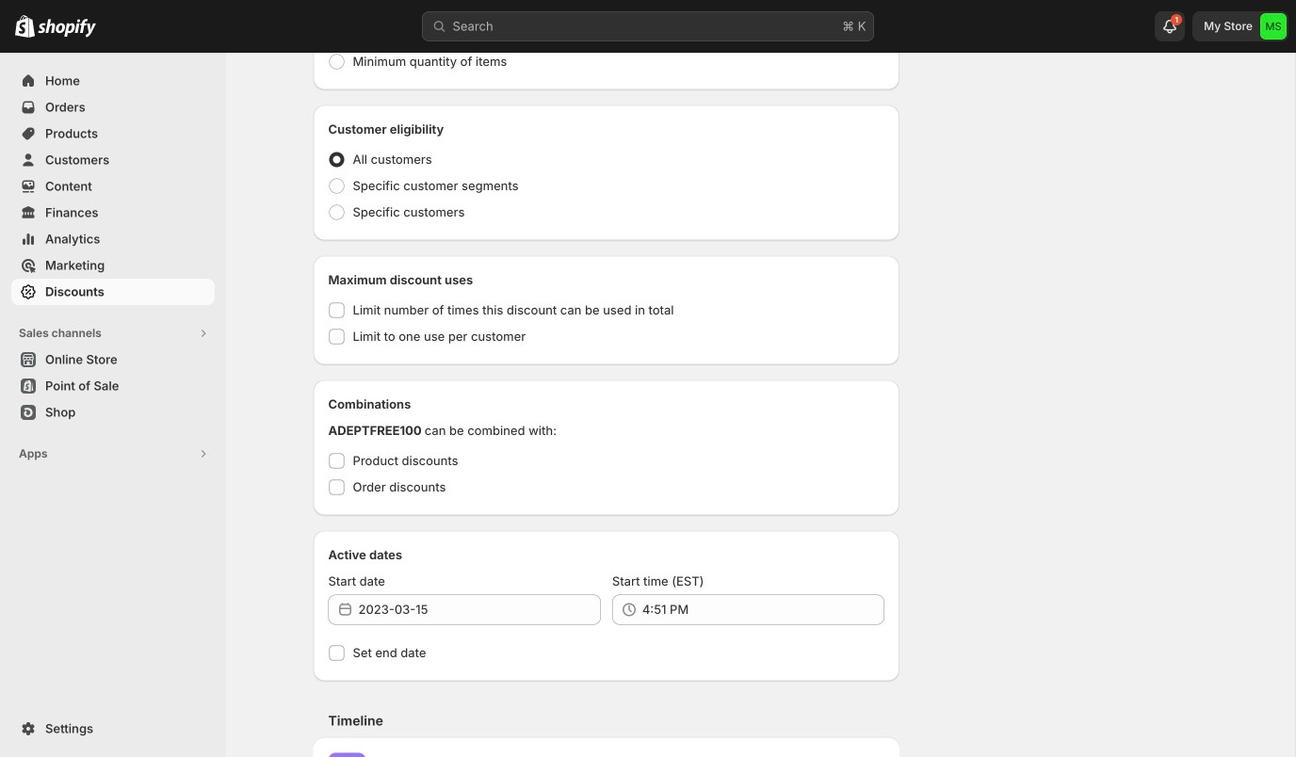 Task type: locate. For each thing, give the bounding box(es) containing it.
0 horizontal spatial shopify image
[[15, 15, 35, 37]]

1 horizontal spatial shopify image
[[38, 19, 96, 37]]

shopify image
[[15, 15, 35, 37], [38, 19, 96, 37]]

avatar with initials a l image
[[328, 753, 366, 758]]



Task type: vqa. For each thing, say whether or not it's contained in the screenshot.
left shopify image
yes



Task type: describe. For each thing, give the bounding box(es) containing it.
Enter time text field
[[642, 595, 885, 625]]

my store image
[[1261, 13, 1287, 40]]

YYYY-MM-DD text field
[[359, 595, 601, 625]]



